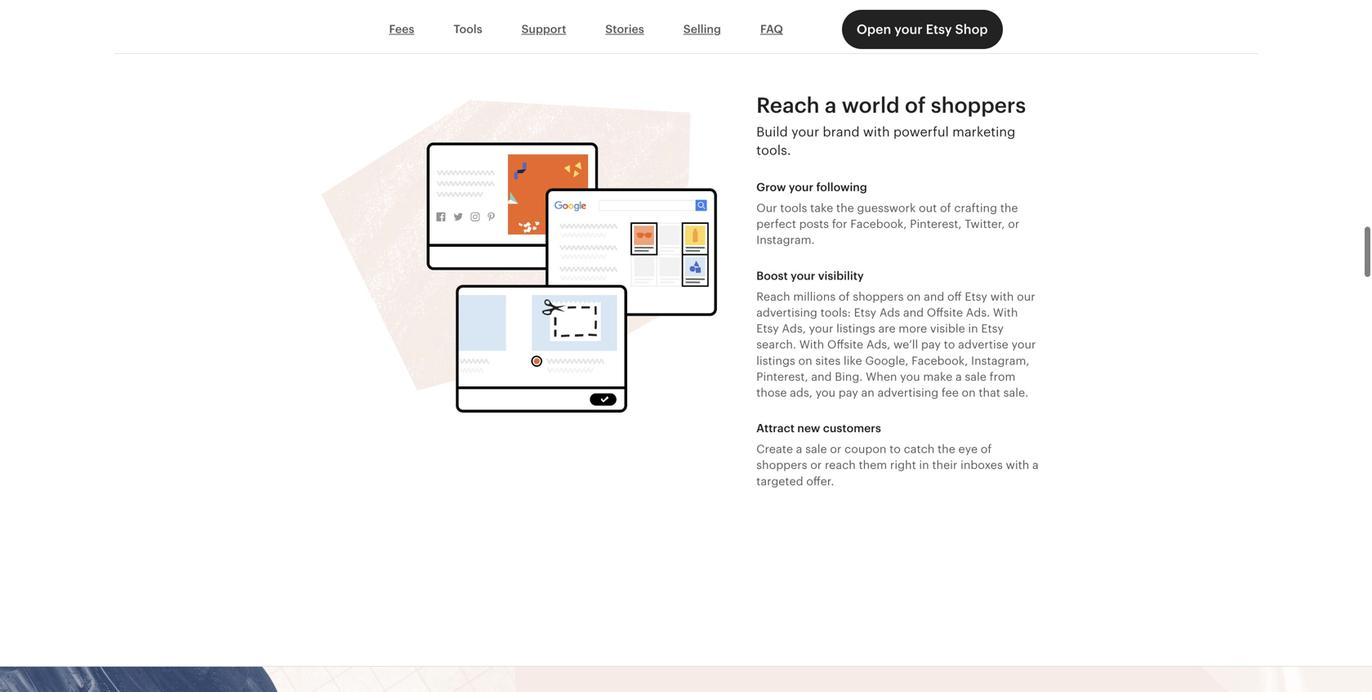 Task type: vqa. For each thing, say whether or not it's contained in the screenshot.
Add to cart in the top of the page
no



Task type: locate. For each thing, give the bounding box(es) containing it.
ads, up google, in the bottom of the page
[[867, 338, 891, 351]]

inboxes
[[961, 459, 1003, 472]]

of inside reach a world of shoppers build your brand with powerful marketing tools.
[[905, 93, 926, 117]]

our
[[1017, 290, 1036, 303]]

that
[[979, 386, 1001, 399]]

1 vertical spatial pinterest,
[[757, 370, 809, 383]]

or right twitter,
[[1009, 217, 1020, 231]]

stories
[[606, 23, 645, 36]]

a up fee
[[956, 370, 962, 383]]

1 horizontal spatial facebook,
[[912, 354, 969, 367]]

them
[[859, 459, 888, 472]]

0 vertical spatial facebook,
[[851, 217, 907, 231]]

crafting
[[955, 201, 998, 214]]

1 vertical spatial ads,
[[867, 338, 891, 351]]

fees
[[389, 23, 415, 36]]

fee
[[942, 386, 959, 399]]

pinterest, down out at the right top
[[910, 217, 962, 231]]

support link
[[502, 14, 586, 45]]

a up brand
[[825, 93, 837, 117]]

0 vertical spatial to
[[944, 338, 956, 351]]

with
[[994, 306, 1018, 319], [800, 338, 825, 351]]

your
[[895, 22, 923, 37], [792, 125, 820, 139], [789, 181, 814, 194], [791, 269, 816, 282], [809, 322, 834, 335], [1012, 338, 1036, 351]]

1 vertical spatial with
[[991, 290, 1014, 303]]

the up for
[[837, 201, 854, 214]]

1 vertical spatial pay
[[839, 386, 859, 399]]

0 horizontal spatial to
[[890, 443, 901, 456]]

1 reach from the top
[[757, 93, 820, 117]]

0 horizontal spatial sale
[[806, 443, 827, 456]]

of up tools:
[[839, 290, 850, 303]]

0 vertical spatial with
[[994, 306, 1018, 319]]

more
[[899, 322, 928, 335]]

ads.
[[966, 306, 991, 319]]

2 vertical spatial and
[[812, 370, 832, 383]]

on up more
[[907, 290, 921, 303]]

with
[[864, 125, 890, 139], [991, 290, 1014, 303], [1006, 459, 1030, 472]]

tools
[[781, 201, 808, 214]]

2 horizontal spatial or
[[1009, 217, 1020, 231]]

facebook, down guesswork
[[851, 217, 907, 231]]

offsite up like
[[828, 338, 864, 351]]

of up inboxes
[[981, 443, 992, 456]]

2 vertical spatial on
[[962, 386, 976, 399]]

following
[[817, 181, 868, 194]]

twitter,
[[965, 217, 1005, 231]]

your up "tools" on the right of the page
[[789, 181, 814, 194]]

1 horizontal spatial pay
[[922, 338, 941, 351]]

listings down 'search.'
[[757, 354, 796, 367]]

advertising
[[757, 306, 818, 319], [878, 386, 939, 399]]

2 vertical spatial or
[[811, 459, 822, 472]]

2 horizontal spatial shoppers
[[931, 93, 1027, 117]]

0 vertical spatial pinterest,
[[910, 217, 962, 231]]

1 horizontal spatial sale
[[965, 370, 987, 383]]

1 horizontal spatial shoppers
[[853, 290, 904, 303]]

fees link
[[370, 14, 434, 45]]

shoppers inside attract new customers create a sale or coupon to catch the eye of shoppers or reach them right in their inboxes with a targeted offer.
[[757, 459, 808, 472]]

0 vertical spatial listings
[[837, 322, 876, 335]]

listings
[[837, 322, 876, 335], [757, 354, 796, 367]]

and up more
[[904, 306, 924, 319]]

1 horizontal spatial the
[[938, 443, 956, 456]]

reach
[[757, 93, 820, 117], [757, 290, 791, 303]]

0 horizontal spatial facebook,
[[851, 217, 907, 231]]

advertise
[[959, 338, 1009, 351]]

reach a world of shoppers build your brand with powerful marketing tools.
[[757, 93, 1027, 158]]

2 vertical spatial shoppers
[[757, 459, 808, 472]]

to inside attract new customers create a sale or coupon to catch the eye of shoppers or reach them right in their inboxes with a targeted offer.
[[890, 443, 901, 456]]

1 vertical spatial sale
[[806, 443, 827, 456]]

with up sites
[[800, 338, 825, 351]]

customers
[[823, 422, 882, 435]]

new
[[798, 422, 821, 435]]

and left off
[[924, 290, 945, 303]]

in
[[969, 322, 979, 335], [920, 459, 930, 472]]

1 vertical spatial to
[[890, 443, 901, 456]]

open
[[857, 22, 892, 37]]

your up 'millions'
[[791, 269, 816, 282]]

tools:
[[821, 306, 851, 319]]

or
[[1009, 217, 1020, 231], [830, 443, 842, 456], [811, 459, 822, 472]]

sale down new
[[806, 443, 827, 456]]

0 horizontal spatial pinterest,
[[757, 370, 809, 383]]

2 vertical spatial with
[[1006, 459, 1030, 472]]

facebook,
[[851, 217, 907, 231], [912, 354, 969, 367]]

pinterest, inside grow your following our tools take the guesswork out of crafting the perfect posts for facebook, pinterest, twitter, or instagram.
[[910, 217, 962, 231]]

1 horizontal spatial with
[[994, 306, 1018, 319]]

with left our
[[991, 290, 1014, 303]]

2 horizontal spatial the
[[1001, 201, 1019, 214]]

reach
[[825, 459, 856, 472]]

facebook, up make
[[912, 354, 969, 367]]

or up reach
[[830, 443, 842, 456]]

take
[[811, 201, 834, 214]]

reach down boost
[[757, 290, 791, 303]]

0 horizontal spatial advertising
[[757, 306, 818, 319]]

0 vertical spatial in
[[969, 322, 979, 335]]

1 horizontal spatial to
[[944, 338, 956, 351]]

tools
[[454, 23, 483, 36]]

0 horizontal spatial offsite
[[828, 338, 864, 351]]

shoppers up ads
[[853, 290, 904, 303]]

on
[[907, 290, 921, 303], [799, 354, 813, 367], [962, 386, 976, 399]]

perfect
[[757, 217, 797, 231]]

on left sites
[[799, 354, 813, 367]]

ads, up 'search.'
[[782, 322, 806, 335]]

catch
[[904, 443, 935, 456]]

your right open
[[895, 22, 923, 37]]

reach up build
[[757, 93, 820, 117]]

tools.
[[757, 143, 791, 158]]

etsy
[[926, 22, 952, 37], [965, 290, 988, 303], [854, 306, 877, 319], [757, 322, 779, 335], [982, 322, 1004, 335]]

0 vertical spatial advertising
[[757, 306, 818, 319]]

visibility
[[819, 269, 864, 282]]

pay down 'bing.'
[[839, 386, 859, 399]]

shoppers
[[931, 93, 1027, 117], [853, 290, 904, 303], [757, 459, 808, 472]]

1 vertical spatial with
[[800, 338, 825, 351]]

0 horizontal spatial in
[[920, 459, 930, 472]]

1 vertical spatial facebook,
[[912, 354, 969, 367]]

attract
[[757, 422, 795, 435]]

of up powerful
[[905, 93, 926, 117]]

the up twitter,
[[1001, 201, 1019, 214]]

offsite up visible
[[927, 306, 963, 319]]

your down tools:
[[809, 322, 834, 335]]

the up 'their' on the bottom of page
[[938, 443, 956, 456]]

eye
[[959, 443, 978, 456]]

faq
[[761, 23, 783, 36]]

0 vertical spatial shoppers
[[931, 93, 1027, 117]]

advertising down 'millions'
[[757, 306, 818, 319]]

you right ads,
[[816, 386, 836, 399]]

your right build
[[792, 125, 820, 139]]

sale
[[965, 370, 987, 383], [806, 443, 827, 456]]

ads,
[[782, 322, 806, 335], [867, 338, 891, 351]]

coupon
[[845, 443, 887, 456]]

shoppers up marketing
[[931, 93, 1027, 117]]

facebook, inside grow your following our tools take the guesswork out of crafting the perfect posts for facebook, pinterest, twitter, or instagram.
[[851, 217, 907, 231]]

of right out at the right top
[[941, 201, 952, 214]]

of inside attract new customers create a sale or coupon to catch the eye of shoppers or reach them right in their inboxes with a targeted offer.
[[981, 443, 992, 456]]

etsy up advertise
[[982, 322, 1004, 335]]

2 horizontal spatial on
[[962, 386, 976, 399]]

2 reach from the top
[[757, 290, 791, 303]]

pay down visible
[[922, 338, 941, 351]]

1 vertical spatial reach
[[757, 290, 791, 303]]

pinterest,
[[910, 217, 962, 231], [757, 370, 809, 383]]

0 vertical spatial or
[[1009, 217, 1020, 231]]

etsy up 'search.'
[[757, 322, 779, 335]]

1 vertical spatial in
[[920, 459, 930, 472]]

1 horizontal spatial offsite
[[927, 306, 963, 319]]

0 horizontal spatial shoppers
[[757, 459, 808, 472]]

with right inboxes
[[1006, 459, 1030, 472]]

your inside grow your following our tools take the guesswork out of crafting the perfect posts for facebook, pinterest, twitter, or instagram.
[[789, 181, 814, 194]]

or up offer.
[[811, 459, 822, 472]]

0 vertical spatial pay
[[922, 338, 941, 351]]

0 horizontal spatial you
[[816, 386, 836, 399]]

0 horizontal spatial listings
[[757, 354, 796, 367]]

0 horizontal spatial or
[[811, 459, 822, 472]]

faq link
[[741, 14, 803, 45]]

you
[[901, 370, 921, 383], [816, 386, 836, 399]]

and
[[924, 290, 945, 303], [904, 306, 924, 319], [812, 370, 832, 383]]

sale up "that"
[[965, 370, 987, 383]]

with down world
[[864, 125, 890, 139]]

in down ads.
[[969, 322, 979, 335]]

to down visible
[[944, 338, 956, 351]]

1 vertical spatial advertising
[[878, 386, 939, 399]]

1 horizontal spatial in
[[969, 322, 979, 335]]

to
[[944, 338, 956, 351], [890, 443, 901, 456]]

advertising down when
[[878, 386, 939, 399]]

to up 'right'
[[890, 443, 901, 456]]

shoppers inside reach a world of shoppers build your brand with powerful marketing tools.
[[931, 93, 1027, 117]]

and down sites
[[812, 370, 832, 383]]

0 vertical spatial reach
[[757, 93, 820, 117]]

a down new
[[796, 443, 803, 456]]

a
[[825, 93, 837, 117], [956, 370, 962, 383], [796, 443, 803, 456], [1033, 459, 1039, 472]]

on right fee
[[962, 386, 976, 399]]

0 vertical spatial on
[[907, 290, 921, 303]]

in down catch
[[920, 459, 930, 472]]

shoppers up targeted at right
[[757, 459, 808, 472]]

1 horizontal spatial or
[[830, 443, 842, 456]]

with inside reach a world of shoppers build your brand with powerful marketing tools.
[[864, 125, 890, 139]]

0 horizontal spatial on
[[799, 354, 813, 367]]

0 vertical spatial you
[[901, 370, 921, 383]]

1 horizontal spatial listings
[[837, 322, 876, 335]]

millions
[[794, 290, 836, 303]]

1 vertical spatial shoppers
[[853, 290, 904, 303]]

listings down tools:
[[837, 322, 876, 335]]

create
[[757, 443, 793, 456]]

build
[[757, 125, 788, 139]]

0 horizontal spatial ads,
[[782, 322, 806, 335]]

pinterest, up 'those'
[[757, 370, 809, 383]]

of
[[905, 93, 926, 117], [941, 201, 952, 214], [839, 290, 850, 303], [981, 443, 992, 456]]

0 vertical spatial sale
[[965, 370, 987, 383]]

sale inside attract new customers create a sale or coupon to catch the eye of shoppers or reach them right in their inboxes with a targeted offer.
[[806, 443, 827, 456]]

0 vertical spatial with
[[864, 125, 890, 139]]

1 vertical spatial on
[[799, 354, 813, 367]]

the
[[837, 201, 854, 214], [1001, 201, 1019, 214], [938, 443, 956, 456]]

pay
[[922, 338, 941, 351], [839, 386, 859, 399]]

0 horizontal spatial with
[[800, 338, 825, 351]]

with down our
[[994, 306, 1018, 319]]

1 vertical spatial or
[[830, 443, 842, 456]]

you left make
[[901, 370, 921, 383]]

1 vertical spatial you
[[816, 386, 836, 399]]

our
[[757, 201, 778, 214]]

1 horizontal spatial pinterest,
[[910, 217, 962, 231]]



Task type: describe. For each thing, give the bounding box(es) containing it.
1 horizontal spatial you
[[901, 370, 921, 383]]

open your etsy shop
[[857, 22, 988, 37]]

an
[[862, 386, 875, 399]]

0 vertical spatial offsite
[[927, 306, 963, 319]]

guesswork
[[857, 201, 916, 214]]

0 vertical spatial ads,
[[782, 322, 806, 335]]

shop
[[956, 22, 988, 37]]

with inside attract new customers create a sale or coupon to catch the eye of shoppers or reach them right in their inboxes with a targeted offer.
[[1006, 459, 1030, 472]]

open your etsy shop link
[[842, 10, 1003, 49]]

1 vertical spatial offsite
[[828, 338, 864, 351]]

selling link
[[664, 14, 741, 45]]

a right inboxes
[[1033, 459, 1039, 472]]

etsy left ads
[[854, 306, 877, 319]]

those
[[757, 386, 787, 399]]

your inside reach a world of shoppers build your brand with powerful marketing tools.
[[792, 125, 820, 139]]

world
[[842, 93, 900, 117]]

right
[[891, 459, 917, 472]]

etsy left shop
[[926, 22, 952, 37]]

a inside reach a world of shoppers build your brand with powerful marketing tools.
[[825, 93, 837, 117]]

ads,
[[790, 386, 813, 399]]

the inside attract new customers create a sale or coupon to catch the eye of shoppers or reach them right in their inboxes with a targeted offer.
[[938, 443, 956, 456]]

are
[[879, 322, 896, 335]]

1 vertical spatial listings
[[757, 354, 796, 367]]

in inside attract new customers create a sale or coupon to catch the eye of shoppers or reach them right in their inboxes with a targeted offer.
[[920, 459, 930, 472]]

1 horizontal spatial ads,
[[867, 338, 891, 351]]

grow
[[757, 181, 786, 194]]

bing.
[[835, 370, 863, 383]]

of inside boost your visibility reach millions of shoppers on and off etsy with our advertising tools: etsy ads and offsite ads. with etsy ads, your listings are more visible in etsy search. with offsite ads, we'll pay to advertise your listings on sites like google, facebook, instagram, pinterest, and bing. when you make a sale from those ads, you pay an advertising fee on that sale.
[[839, 290, 850, 303]]

offer.
[[807, 475, 835, 488]]

your up instagram,
[[1012, 338, 1036, 351]]

sale.
[[1004, 386, 1029, 399]]

a inside boost your visibility reach millions of shoppers on and off etsy with our advertising tools: etsy ads and offsite ads. with etsy ads, your listings are more visible in etsy search. with offsite ads, we'll pay to advertise your listings on sites like google, facebook, instagram, pinterest, and bing. when you make a sale from those ads, you pay an advertising fee on that sale.
[[956, 370, 962, 383]]

instagram,
[[972, 354, 1030, 367]]

targeted
[[757, 475, 804, 488]]

in inside boost your visibility reach millions of shoppers on and off etsy with our advertising tools: etsy ads and offsite ads. with etsy ads, your listings are more visible in etsy search. with offsite ads, we'll pay to advertise your listings on sites like google, facebook, instagram, pinterest, and bing. when you make a sale from those ads, you pay an advertising fee on that sale.
[[969, 322, 979, 335]]

etsy up ads.
[[965, 290, 988, 303]]

from
[[990, 370, 1016, 383]]

off
[[948, 290, 962, 303]]

0 horizontal spatial pay
[[839, 386, 859, 399]]

their
[[933, 459, 958, 472]]

support
[[522, 23, 566, 36]]

to inside boost your visibility reach millions of shoppers on and off etsy with our advertising tools: etsy ads and offsite ads. with etsy ads, your listings are more visible in etsy search. with offsite ads, we'll pay to advertise your listings on sites like google, facebook, instagram, pinterest, and bing. when you make a sale from those ads, you pay an advertising fee on that sale.
[[944, 338, 956, 351]]

posts
[[800, 217, 829, 231]]

grow your following our tools take the guesswork out of crafting the perfect posts for facebook, pinterest, twitter, or instagram.
[[757, 181, 1020, 247]]

powerful
[[894, 125, 949, 139]]

boost
[[757, 269, 788, 282]]

tools link
[[434, 14, 502, 45]]

instagram.
[[757, 233, 815, 247]]

0 horizontal spatial the
[[837, 201, 854, 214]]

or inside grow your following our tools take the guesswork out of crafting the perfect posts for facebook, pinterest, twitter, or instagram.
[[1009, 217, 1020, 231]]

out
[[919, 201, 937, 214]]

0 vertical spatial and
[[924, 290, 945, 303]]

search.
[[757, 338, 797, 351]]

sites
[[816, 354, 841, 367]]

sale inside boost your visibility reach millions of shoppers on and off etsy with our advertising tools: etsy ads and offsite ads. with etsy ads, your listings are more visible in etsy search. with offsite ads, we'll pay to advertise your listings on sites like google, facebook, instagram, pinterest, and bing. when you make a sale from those ads, you pay an advertising fee on that sale.
[[965, 370, 987, 383]]

with inside boost your visibility reach millions of shoppers on and off etsy with our advertising tools: etsy ads and offsite ads. with etsy ads, your listings are more visible in etsy search. with offsite ads, we'll pay to advertise your listings on sites like google, facebook, instagram, pinterest, and bing. when you make a sale from those ads, you pay an advertising fee on that sale.
[[991, 290, 1014, 303]]

google,
[[866, 354, 909, 367]]

facebook, inside boost your visibility reach millions of shoppers on and off etsy with our advertising tools: etsy ads and offsite ads. with etsy ads, your listings are more visible in etsy search. with offsite ads, we'll pay to advertise your listings on sites like google, facebook, instagram, pinterest, and bing. when you make a sale from those ads, you pay an advertising fee on that sale.
[[912, 354, 969, 367]]

like
[[844, 354, 863, 367]]

visible
[[931, 322, 966, 335]]

selling
[[684, 23, 721, 36]]

brand
[[823, 125, 860, 139]]

1 horizontal spatial on
[[907, 290, 921, 303]]

reach inside reach a world of shoppers build your brand with powerful marketing tools.
[[757, 93, 820, 117]]

ads
[[880, 306, 901, 319]]

for
[[832, 217, 848, 231]]

1 vertical spatial and
[[904, 306, 924, 319]]

1 horizontal spatial advertising
[[878, 386, 939, 399]]

attract new customers create a sale or coupon to catch the eye of shoppers or reach them right in their inboxes with a targeted offer.
[[757, 422, 1039, 488]]

shoppers inside boost your visibility reach millions of shoppers on and off etsy with our advertising tools: etsy ads and offsite ads. with etsy ads, your listings are more visible in etsy search. with offsite ads, we'll pay to advertise your listings on sites like google, facebook, instagram, pinterest, and bing. when you make a sale from those ads, you pay an advertising fee on that sale.
[[853, 290, 904, 303]]

reach inside boost your visibility reach millions of shoppers on and off etsy with our advertising tools: etsy ads and offsite ads. with etsy ads, your listings are more visible in etsy search. with offsite ads, we'll pay to advertise your listings on sites like google, facebook, instagram, pinterest, and bing. when you make a sale from those ads, you pay an advertising fee on that sale.
[[757, 290, 791, 303]]

pinterest, inside boost your visibility reach millions of shoppers on and off etsy with our advertising tools: etsy ads and offsite ads. with etsy ads, your listings are more visible in etsy search. with offsite ads, we'll pay to advertise your listings on sites like google, facebook, instagram, pinterest, and bing. when you make a sale from those ads, you pay an advertising fee on that sale.
[[757, 370, 809, 383]]

when
[[866, 370, 898, 383]]

stories link
[[586, 14, 664, 45]]

boost your visibility reach millions of shoppers on and off etsy with our advertising tools: etsy ads and offsite ads. with etsy ads, your listings are more visible in etsy search. with offsite ads, we'll pay to advertise your listings on sites like google, facebook, instagram, pinterest, and bing. when you make a sale from those ads, you pay an advertising fee on that sale.
[[757, 269, 1036, 399]]

marketing
[[953, 125, 1016, 139]]

of inside grow your following our tools take the guesswork out of crafting the perfect posts for facebook, pinterest, twitter, or instagram.
[[941, 201, 952, 214]]

make
[[924, 370, 953, 383]]

we'll
[[894, 338, 919, 351]]



